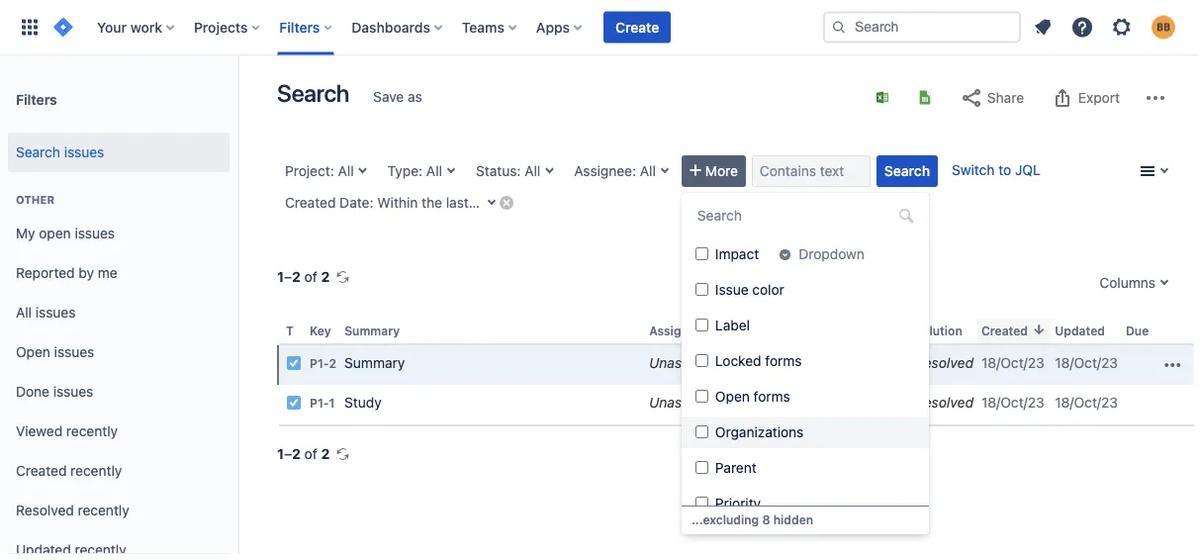 Task type: vqa. For each thing, say whether or not it's contained in the screenshot.
Project settings Project
no



Task type: locate. For each thing, give the bounding box(es) containing it.
p1-1 study
[[310, 395, 382, 411]]

search
[[277, 79, 350, 107], [16, 144, 60, 160], [885, 163, 930, 179]]

summary link
[[345, 355, 405, 371]]

1 bob builder from the top
[[736, 355, 810, 371]]

2 vertical spatial 1
[[277, 446, 284, 462]]

unresolved 18/oct/23
[[901, 355, 1045, 371], [901, 395, 1045, 411]]

search up default icon
[[885, 163, 930, 179]]

2 bob from the top
[[736, 395, 762, 411]]

weeks,
[[485, 194, 529, 211]]

all for type: all
[[426, 163, 442, 179]]

to
[[999, 162, 1012, 178]]

search inside group
[[16, 144, 60, 160]]

all right status:
[[525, 163, 541, 179]]

search field up dropdown icon
[[692, 202, 919, 230]]

1 vertical spatial 1 – 2 of 2
[[277, 446, 330, 462]]

bob builder link for 18/oct/23
[[736, 355, 810, 371]]

created inside other group
[[16, 463, 67, 479]]

1 vertical spatial recently
[[70, 463, 122, 479]]

open up the done on the left bottom of page
[[16, 344, 50, 360]]

1 horizontal spatial created
[[285, 194, 336, 211]]

within
[[377, 194, 418, 211]]

4
[[473, 194, 481, 211]]

task image left 'p1-2' link
[[286, 355, 302, 371]]

p1-
[[310, 357, 329, 371], [310, 396, 329, 410]]

0 vertical spatial open
[[16, 344, 50, 360]]

all issues
[[16, 304, 76, 321]]

1 vertical spatial 1
[[329, 396, 335, 410]]

banner containing your work
[[0, 0, 1199, 55]]

1 bob from the top
[[736, 355, 762, 371]]

1 vertical spatial forms
[[754, 389, 791, 405]]

open forms
[[715, 389, 791, 405]]

1 vertical spatial task image
[[286, 395, 302, 411]]

0 vertical spatial –
[[284, 269, 292, 285]]

created left small image
[[982, 324, 1028, 337]]

1 horizontal spatial open
[[715, 389, 750, 405]]

task image for study
[[286, 395, 302, 411]]

search inside button
[[885, 163, 930, 179]]

unassigned down locked
[[649, 395, 725, 411]]

1 vertical spatial bob builder
[[736, 395, 810, 411]]

1 inside the p1-1 study
[[329, 396, 335, 410]]

search issues group
[[8, 127, 230, 178]]

open down locked
[[715, 389, 750, 405]]

summary
[[345, 324, 400, 337], [345, 355, 405, 371]]

1 – 2 of 2 up t
[[277, 269, 330, 285]]

1 vertical spatial unassigned
[[649, 395, 725, 411]]

1 vertical spatial filters
[[16, 91, 57, 107]]

bob builder link down "reporter"
[[736, 355, 810, 371]]

issue
[[715, 282, 749, 298]]

all right type:
[[426, 163, 442, 179]]

0 vertical spatial builder
[[766, 355, 810, 371]]

of up key
[[304, 269, 317, 285]]

days
[[545, 194, 575, 211]]

all right assignee:
[[640, 163, 656, 179]]

summary up study link
[[345, 355, 405, 371]]

0 vertical spatial unresolved 18/oct/23
[[901, 355, 1045, 371]]

recently up the created recently
[[66, 423, 118, 439]]

2 bob builder link from the top
[[736, 395, 810, 411]]

0 vertical spatial bob
[[736, 355, 762, 371]]

sidebar navigation image
[[216, 79, 259, 119]]

0 vertical spatial 1 – 2 of 2
[[277, 269, 330, 285]]

issues
[[64, 144, 104, 160], [75, 225, 115, 242], [35, 304, 76, 321], [54, 344, 94, 360], [53, 384, 93, 400]]

apps
[[536, 19, 570, 35]]

work
[[130, 19, 162, 35]]

forms for locked forms
[[765, 353, 802, 370]]

all down reported
[[16, 304, 32, 321]]

locked
[[715, 353, 762, 370]]

1 – 2 of 2 down p1-1 link
[[277, 446, 330, 462]]

bob
[[736, 355, 762, 371], [736, 395, 762, 411]]

open for open issues
[[16, 344, 50, 360]]

created recently
[[16, 463, 122, 479]]

2 horizontal spatial created
[[982, 324, 1028, 337]]

p1- inside the p1-1 study
[[310, 396, 329, 410]]

your work button
[[91, 11, 182, 43]]

open
[[16, 344, 50, 360], [715, 389, 750, 405]]

0 vertical spatial recently
[[66, 423, 118, 439]]

2
[[533, 194, 541, 211], [292, 269, 301, 285], [321, 269, 330, 285], [329, 357, 337, 371], [292, 446, 301, 462], [321, 446, 330, 462]]

0 vertical spatial created
[[285, 194, 336, 211]]

summary up summary link
[[345, 324, 400, 337]]

created down viewed
[[16, 463, 67, 479]]

1 task image from the top
[[286, 355, 302, 371]]

filters up search issues
[[16, 91, 57, 107]]

task image left p1-1 link
[[286, 395, 302, 411]]

1 unresolved 18/oct/23 from the top
[[901, 355, 1045, 371]]

0 horizontal spatial search
[[16, 144, 60, 160]]

bob builder link up organizations
[[736, 395, 810, 411]]

0 vertical spatial task image
[[286, 355, 302, 371]]

done issues link
[[8, 372, 230, 412]]

unresolved
[[901, 355, 974, 371], [901, 395, 974, 411]]

issues up my open issues
[[64, 144, 104, 160]]

1 vertical spatial p1-
[[310, 396, 329, 410]]

search field inside banner
[[823, 11, 1021, 43]]

reporter
[[736, 324, 788, 337]]

recently for viewed recently
[[66, 423, 118, 439]]

status:
[[476, 163, 521, 179]]

2 builder from the top
[[766, 395, 810, 411]]

0 horizontal spatial open
[[16, 344, 50, 360]]

p1- down 'p1-2' link
[[310, 396, 329, 410]]

1 unresolved from the top
[[901, 355, 974, 371]]

me
[[98, 265, 117, 281]]

all up date:
[[338, 163, 354, 179]]

2 p1- from the top
[[310, 396, 329, 410]]

priority
[[715, 496, 761, 512]]

reported by me
[[16, 265, 117, 281]]

builder
[[766, 355, 810, 371], [766, 395, 810, 411]]

issues up the open issues
[[35, 304, 76, 321]]

builder for unresolved
[[766, 395, 810, 411]]

of down p1-1 link
[[304, 446, 317, 462]]

filters inside popup button
[[279, 19, 320, 35]]

projects button
[[188, 11, 268, 43]]

bob builder up organizations
[[736, 395, 810, 411]]

study
[[345, 395, 382, 411]]

2 vertical spatial search
[[885, 163, 930, 179]]

open for open forms
[[715, 389, 750, 405]]

1 vertical spatial bob
[[736, 395, 762, 411]]

1 vertical spatial open
[[715, 389, 750, 405]]

unassigned
[[649, 355, 725, 371], [649, 395, 725, 411]]

created for created
[[982, 324, 1028, 337]]

2 task image from the top
[[286, 395, 302, 411]]

1 unassigned from the top
[[649, 355, 725, 371]]

teams button
[[456, 11, 524, 43]]

issues for done issues
[[53, 384, 93, 400]]

recently down viewed recently link
[[70, 463, 122, 479]]

0 vertical spatial of
[[304, 269, 317, 285]]

search down filters popup button
[[277, 79, 350, 107]]

1 vertical spatial bob builder link
[[736, 395, 810, 411]]

as
[[408, 89, 422, 105]]

2 vertical spatial created
[[16, 463, 67, 479]]

1 – 2 of 2
[[277, 269, 330, 285], [277, 446, 330, 462]]

project:
[[285, 163, 334, 179]]

0 vertical spatial p1-
[[310, 357, 329, 371]]

issues for all issues
[[35, 304, 76, 321]]

0 vertical spatial bob builder link
[[736, 355, 810, 371]]

1 horizontal spatial filters
[[279, 19, 320, 35]]

p1- inside p1-2 summary
[[310, 357, 329, 371]]

2 horizontal spatial search
[[885, 163, 930, 179]]

created
[[285, 194, 336, 211], [982, 324, 1028, 337], [16, 463, 67, 479]]

1 vertical spatial builder
[[766, 395, 810, 411]]

default image
[[898, 208, 914, 224]]

impact
[[715, 246, 759, 263]]

1 1 – 2 of 2 from the top
[[277, 269, 330, 285]]

updated
[[1055, 324, 1105, 337]]

forms up organizations
[[754, 389, 791, 405]]

jira software image
[[51, 15, 75, 39]]

bob builder link for unresolved
[[736, 395, 810, 411]]

builder down "reporter"
[[766, 355, 810, 371]]

issues up done issues
[[54, 344, 94, 360]]

filters
[[279, 19, 320, 35], [16, 91, 57, 107]]

issue color
[[715, 282, 785, 298]]

of
[[304, 269, 317, 285], [304, 446, 317, 462]]

bob builder down "reporter"
[[736, 355, 810, 371]]

None checkbox
[[696, 390, 708, 403], [696, 497, 708, 510], [696, 390, 708, 403], [696, 497, 708, 510]]

filters right projects 'popup button'
[[279, 19, 320, 35]]

1 vertical spatial created
[[982, 324, 1028, 337]]

0 vertical spatial unassigned
[[649, 355, 725, 371]]

1 vertical spatial unresolved
[[901, 395, 974, 411]]

1 vertical spatial of
[[304, 446, 317, 462]]

2 vertical spatial recently
[[78, 502, 129, 519]]

bob up organizations
[[736, 395, 762, 411]]

builder up organizations
[[766, 395, 810, 411]]

hidden
[[774, 513, 814, 526]]

1 vertical spatial summary
[[345, 355, 405, 371]]

jql
[[1015, 162, 1041, 178]]

None checkbox
[[696, 248, 708, 261], [696, 284, 708, 296], [696, 319, 708, 332], [696, 355, 708, 368], [696, 426, 708, 439], [696, 462, 708, 475], [696, 248, 708, 261], [696, 284, 708, 296], [696, 319, 708, 332], [696, 355, 708, 368], [696, 426, 708, 439], [696, 462, 708, 475]]

1 bob builder link from the top
[[736, 355, 810, 371]]

more
[[706, 163, 738, 179]]

bob builder for 18/oct/23
[[736, 355, 810, 371]]

bob builder link
[[736, 355, 810, 371], [736, 395, 810, 411]]

0 vertical spatial search field
[[823, 11, 1021, 43]]

–
[[284, 269, 292, 285], [284, 446, 292, 462]]

p1-2 link
[[310, 357, 337, 371]]

0 vertical spatial summary
[[345, 324, 400, 337]]

task image for summary
[[286, 355, 302, 371]]

bob for 18/oct/23
[[736, 355, 762, 371]]

other
[[16, 193, 54, 206]]

Search field
[[823, 11, 1021, 43], [692, 202, 919, 230]]

search for search issues
[[16, 144, 60, 160]]

0 vertical spatial filters
[[279, 19, 320, 35]]

issues right open
[[75, 225, 115, 242]]

1 vertical spatial search
[[16, 144, 60, 160]]

0 horizontal spatial filters
[[16, 91, 57, 107]]

recently
[[66, 423, 118, 439], [70, 463, 122, 479], [78, 502, 129, 519]]

0 vertical spatial unresolved
[[901, 355, 974, 371]]

0 vertical spatial forms
[[765, 353, 802, 370]]

forms
[[765, 353, 802, 370], [754, 389, 791, 405]]

columns button
[[1090, 267, 1176, 299]]

task image
[[286, 355, 302, 371], [286, 395, 302, 411]]

my
[[16, 225, 35, 242]]

open inside other group
[[16, 344, 50, 360]]

recently down created recently link
[[78, 502, 129, 519]]

2 bob builder from the top
[[736, 395, 810, 411]]

locked forms
[[715, 353, 802, 370]]

forms down "reporter"
[[765, 353, 802, 370]]

0 horizontal spatial created
[[16, 463, 67, 479]]

1 vertical spatial –
[[284, 446, 292, 462]]

issues inside group
[[64, 144, 104, 160]]

search issues link
[[8, 133, 230, 172]]

other group
[[8, 172, 230, 555]]

1 summary from the top
[[345, 324, 400, 337]]

primary element
[[12, 0, 823, 55]]

2 unassigned from the top
[[649, 395, 725, 411]]

search up other
[[16, 144, 60, 160]]

search field up open in google sheets image
[[823, 11, 1021, 43]]

2 inside p1-2 summary
[[329, 357, 337, 371]]

created date: within the last 4 weeks, 2 days
[[285, 194, 575, 211]]

1 vertical spatial unresolved 18/oct/23
[[901, 395, 1045, 411]]

0 vertical spatial bob builder
[[736, 355, 810, 371]]

p1- for summary
[[310, 357, 329, 371]]

dropdown image
[[779, 249, 791, 261]]

unassigned for study
[[649, 395, 725, 411]]

viewed recently
[[16, 423, 118, 439]]

created down project:
[[285, 194, 336, 211]]

bob up open forms
[[736, 355, 762, 371]]

unassigned down assignee
[[649, 355, 725, 371]]

0 vertical spatial search
[[277, 79, 350, 107]]

1 – from the top
[[284, 269, 292, 285]]

issues up 'viewed recently'
[[53, 384, 93, 400]]

1 builder from the top
[[766, 355, 810, 371]]

2 1 – 2 of 2 from the top
[[277, 446, 330, 462]]

appswitcher icon image
[[18, 15, 42, 39]]

18/oct/23
[[982, 355, 1045, 371], [1055, 355, 1118, 371], [982, 395, 1045, 411], [1055, 395, 1118, 411]]

p1- down key
[[310, 357, 329, 371]]

1 p1- from the top
[[310, 357, 329, 371]]

save as button
[[363, 81, 432, 113]]

settings image
[[1110, 15, 1134, 39]]

banner
[[0, 0, 1199, 55]]

by
[[79, 265, 94, 281]]



Task type: describe. For each thing, give the bounding box(es) containing it.
due
[[1126, 324, 1149, 337]]

status: all
[[476, 163, 541, 179]]

assignee
[[649, 324, 703, 337]]

1 vertical spatial search field
[[692, 202, 919, 230]]

p1-2 summary
[[310, 355, 405, 371]]

2 unresolved from the top
[[901, 395, 974, 411]]

jira software image
[[51, 15, 75, 39]]

my open issues
[[16, 225, 115, 242]]

resolved
[[16, 502, 74, 519]]

bob builder for unresolved
[[736, 395, 810, 411]]

last
[[446, 194, 469, 211]]

save
[[373, 89, 404, 105]]

share link
[[950, 82, 1034, 114]]

apps button
[[530, 11, 590, 43]]

p1-1 link
[[310, 396, 335, 410]]

created for created recently
[[16, 463, 67, 479]]

all for status: all
[[525, 163, 541, 179]]

search issues
[[16, 144, 104, 160]]

create
[[616, 19, 659, 35]]

recently for created recently
[[70, 463, 122, 479]]

created recently link
[[8, 451, 230, 491]]

teams
[[462, 19, 505, 35]]

switch
[[952, 162, 995, 178]]

switch to jql link
[[952, 162, 1041, 178]]

1 of from the top
[[304, 269, 317, 285]]

2 summary from the top
[[345, 355, 405, 371]]

columns
[[1100, 275, 1156, 291]]

label
[[715, 318, 750, 334]]

viewed recently link
[[8, 412, 230, 451]]

unassigned for summary
[[649, 355, 725, 371]]

your
[[97, 19, 127, 35]]

notifications image
[[1031, 15, 1055, 39]]

assignee: all
[[574, 163, 656, 179]]

your work
[[97, 19, 162, 35]]

date:
[[340, 194, 374, 211]]

open
[[39, 225, 71, 242]]

2 – from the top
[[284, 446, 292, 462]]

the
[[422, 194, 442, 211]]

study link
[[345, 395, 382, 411]]

open in microsoft excel image
[[875, 90, 891, 105]]

open in google sheets image
[[917, 90, 933, 105]]

recently for resolved recently
[[78, 502, 129, 519]]

...excluding
[[692, 513, 759, 526]]

search image
[[831, 19, 847, 35]]

all for assignee: all
[[640, 163, 656, 179]]

dropdown
[[799, 246, 865, 263]]

...excluding 8 hidden
[[692, 513, 814, 526]]

export button
[[1041, 82, 1130, 114]]

key
[[310, 324, 331, 337]]

create button
[[604, 11, 671, 43]]

export
[[1079, 90, 1120, 106]]

forms for open forms
[[754, 389, 791, 405]]

viewed
[[16, 423, 63, 439]]

Search issues using keywords text field
[[752, 155, 871, 187]]

resolved recently link
[[8, 491, 230, 530]]

created for created date: within the last 4 weeks, 2 days
[[285, 194, 336, 211]]

color
[[752, 282, 785, 298]]

all inside other group
[[16, 304, 32, 321]]

switch to jql
[[952, 162, 1041, 178]]

done
[[16, 384, 49, 400]]

0 vertical spatial 1
[[277, 269, 284, 285]]

done issues
[[16, 384, 93, 400]]

t
[[286, 324, 294, 337]]

issues for search issues
[[64, 144, 104, 160]]

share
[[987, 90, 1024, 106]]

filters button
[[274, 11, 340, 43]]

1 horizontal spatial search
[[277, 79, 350, 107]]

search button
[[877, 155, 938, 187]]

assignee:
[[574, 163, 636, 179]]

open issues link
[[8, 333, 230, 372]]

project: all
[[285, 163, 354, 179]]

my open issues link
[[8, 214, 230, 253]]

bob for unresolved
[[736, 395, 762, 411]]

issues for open issues
[[54, 344, 94, 360]]

organizations
[[715, 425, 804, 441]]

dashboards
[[352, 19, 430, 35]]

builder for 18/oct/23
[[766, 355, 810, 371]]

more button
[[682, 155, 746, 187]]

type:
[[388, 163, 423, 179]]

save as
[[373, 89, 422, 105]]

small image
[[1031, 322, 1047, 337]]

all for project: all
[[338, 163, 354, 179]]

2 unresolved 18/oct/23 from the top
[[901, 395, 1045, 411]]

resolved recently
[[16, 502, 129, 519]]

your profile and settings image
[[1152, 15, 1176, 39]]

8
[[762, 513, 770, 526]]

all issues link
[[8, 293, 230, 333]]

2 of from the top
[[304, 446, 317, 462]]

help image
[[1071, 15, 1095, 39]]

resolution
[[901, 324, 963, 337]]

projects
[[194, 19, 248, 35]]

p1- for study
[[310, 396, 329, 410]]

reported
[[16, 265, 75, 281]]

dashboards button
[[346, 11, 450, 43]]

search for search button
[[885, 163, 930, 179]]

reported by me link
[[8, 253, 230, 293]]

remove criteria image
[[499, 194, 515, 210]]

open issues
[[16, 344, 94, 360]]



